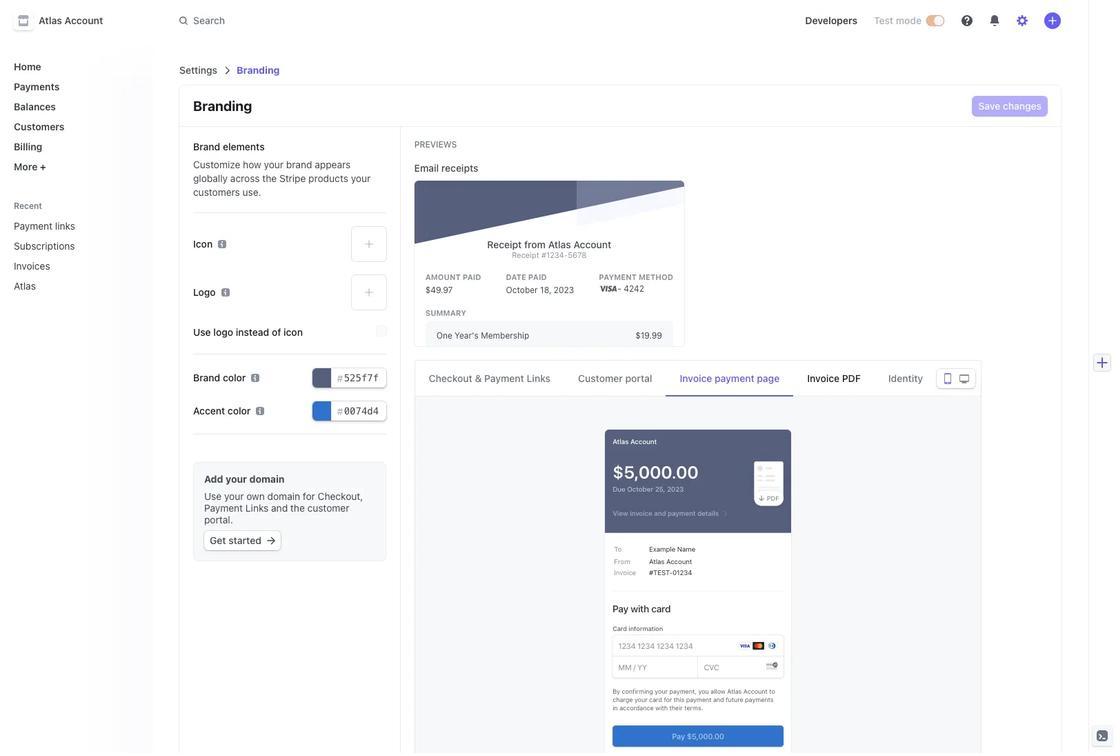 Task type: locate. For each thing, give the bounding box(es) containing it.
home
[[14, 61, 41, 72]]

1 brand from the top
[[193, 141, 220, 152]]

use logo instead of icon
[[193, 326, 303, 338]]

atlas account
[[39, 14, 103, 26]]

1 vertical spatial brand
[[193, 372, 220, 384]]

atlas inside button
[[39, 14, 62, 26]]

visa image
[[599, 285, 618, 293]]

globally
[[193, 173, 228, 184]]

of
[[272, 326, 281, 338]]

add your domain use your own domain for checkout, payment links and the customer portal.
[[204, 473, 363, 526]]

1 horizontal spatial account
[[574, 239, 612, 250]]

payment down add
[[204, 502, 243, 514]]

how
[[243, 159, 261, 170]]

from
[[524, 239, 546, 250]]

1 horizontal spatial paid
[[528, 273, 547, 282]]

customize
[[193, 159, 240, 170]]

test mode
[[874, 14, 922, 26]]

atlas inside recent element
[[14, 280, 36, 292]]

0 vertical spatial domain
[[249, 473, 285, 485]]

links left and
[[246, 502, 269, 514]]

2 paid from the left
[[528, 273, 547, 282]]

links inside add your domain use your own domain for checkout, payment links and the customer portal.
[[246, 502, 269, 514]]

0 vertical spatial links
[[527, 373, 551, 384]]

2 invoice from the left
[[807, 373, 840, 384]]

paid
[[463, 273, 481, 282], [528, 273, 547, 282]]

your left own
[[224, 491, 244, 502]]

get started
[[210, 535, 261, 546]]

settings
[[179, 64, 217, 76]]

recent navigation links element
[[0, 200, 152, 297]]

paid inside amount paid $49.97
[[463, 273, 481, 282]]

color up accent color
[[223, 372, 246, 384]]

your
[[264, 159, 284, 170], [351, 173, 371, 184], [226, 473, 247, 485], [224, 491, 244, 502]]

1 vertical spatial color
[[228, 405, 251, 417]]

0 horizontal spatial atlas
[[14, 280, 36, 292]]

method
[[639, 273, 673, 282]]

invoices link
[[8, 255, 121, 277]]

page
[[757, 373, 780, 384]]

1 invoice from the left
[[680, 373, 712, 384]]

brand
[[193, 141, 220, 152], [193, 372, 220, 384]]

$49.97
[[425, 285, 453, 295]]

recent
[[14, 201, 42, 211]]

icon
[[284, 326, 303, 338]]

1 paid from the left
[[463, 273, 481, 282]]

2023
[[554, 285, 574, 295]]

domain left for
[[267, 491, 300, 502]]

paid inside date paid october 18, 2023
[[528, 273, 547, 282]]

domain up own
[[249, 473, 285, 485]]

0 vertical spatial the
[[262, 173, 277, 184]]

your right add
[[226, 473, 247, 485]]

payment
[[14, 220, 52, 232], [599, 273, 637, 282], [484, 373, 524, 384], [204, 502, 243, 514]]

0 horizontal spatial the
[[262, 173, 277, 184]]

payment right the &
[[484, 373, 524, 384]]

atlas
[[39, 14, 62, 26], [548, 239, 571, 250], [14, 280, 36, 292]]

receipt
[[487, 239, 522, 250], [512, 250, 539, 259]]

18,
[[540, 285, 552, 295]]

appears
[[315, 159, 351, 170]]

settings image
[[1017, 15, 1028, 26]]

-
[[618, 284, 622, 294]]

links down membership
[[527, 373, 551, 384]]

payment links
[[14, 220, 75, 232]]

test
[[874, 14, 894, 26]]

payment down recent
[[14, 220, 52, 232]]

1 horizontal spatial atlas
[[39, 14, 62, 26]]

invoice
[[680, 373, 712, 384], [807, 373, 840, 384]]

use
[[193, 326, 211, 338], [204, 491, 222, 502]]

2 vertical spatial atlas
[[14, 280, 36, 292]]

use left logo
[[193, 326, 211, 338]]

products
[[309, 173, 348, 184]]

brand up the 'customize'
[[193, 141, 220, 152]]

brand for brand elements customize how your brand appears globally across the stripe products your customers use.
[[193, 141, 220, 152]]

checkout & payment links button
[[415, 361, 564, 397]]

customer portal button
[[564, 361, 666, 397]]

0 horizontal spatial account
[[65, 14, 103, 26]]

billing
[[14, 141, 42, 152]]

tab list
[[415, 361, 981, 397]]

1 vertical spatial domain
[[267, 491, 300, 502]]

1 vertical spatial account
[[574, 239, 612, 250]]

customers link
[[8, 115, 141, 138]]

0 vertical spatial atlas
[[39, 14, 62, 26]]

balances
[[14, 101, 56, 112]]

0 vertical spatial brand
[[193, 141, 220, 152]]

0 horizontal spatial paid
[[463, 273, 481, 282]]

atlas account button
[[14, 11, 117, 30]]

invoice left "pdf"
[[807, 373, 840, 384]]

use down add
[[204, 491, 222, 502]]

1 horizontal spatial invoice
[[807, 373, 840, 384]]

accent color
[[193, 405, 251, 417]]

invoice for invoice pdf
[[807, 373, 840, 384]]

save changes button
[[973, 97, 1047, 116]]

color right accent
[[228, 405, 251, 417]]

instead
[[236, 326, 269, 338]]

0 vertical spatial account
[[65, 14, 103, 26]]

subscriptions
[[14, 240, 75, 252]]

atlas inside receipt from atlas account receipt #1234-5678
[[548, 239, 571, 250]]

billing link
[[8, 135, 141, 158]]

membership
[[481, 331, 529, 341]]

2 horizontal spatial atlas
[[548, 239, 571, 250]]

1 vertical spatial links
[[246, 502, 269, 514]]

atlas for the atlas link
[[14, 280, 36, 292]]

color
[[223, 372, 246, 384], [228, 405, 251, 417]]

paid up 18,
[[528, 273, 547, 282]]

Search text field
[[171, 8, 560, 33]]

help image
[[962, 15, 973, 26]]

receipt up the date
[[512, 250, 539, 259]]

date paid october 18, 2023
[[506, 273, 574, 295]]

portal.
[[204, 514, 233, 526]]

one year's membership
[[437, 331, 529, 341]]

links
[[55, 220, 75, 232]]

october
[[506, 285, 538, 295]]

branding down settings link on the top left of page
[[193, 98, 252, 114]]

branding right "settings"
[[237, 64, 280, 76]]

$19.99
[[636, 331, 662, 341]]

1 horizontal spatial links
[[527, 373, 551, 384]]

1 vertical spatial use
[[204, 491, 222, 502]]

atlas right from
[[548, 239, 571, 250]]

your right products
[[351, 173, 371, 184]]

1 horizontal spatial the
[[290, 502, 305, 514]]

invoice payment page button
[[666, 361, 794, 397]]

0 horizontal spatial links
[[246, 502, 269, 514]]

0 horizontal spatial invoice
[[680, 373, 712, 384]]

the inside brand elements customize how your brand appears globally across the stripe products your customers use.
[[262, 173, 277, 184]]

the left stripe
[[262, 173, 277, 184]]

developers
[[805, 14, 858, 26]]

paid for october
[[528, 273, 547, 282]]

the right and
[[290, 502, 305, 514]]

brand inside brand elements customize how your brand appears globally across the stripe products your customers use.
[[193, 141, 220, 152]]

save changes
[[979, 100, 1042, 112]]

account inside button
[[65, 14, 103, 26]]

1 vertical spatial the
[[290, 502, 305, 514]]

email
[[414, 162, 439, 174]]

paid right amount
[[463, 273, 481, 282]]

atlas up "home"
[[39, 14, 62, 26]]

brand color
[[193, 372, 246, 384]]

2 brand from the top
[[193, 372, 220, 384]]

search
[[193, 14, 225, 26]]

1 vertical spatial atlas
[[548, 239, 571, 250]]

account up home link
[[65, 14, 103, 26]]

invoice pdf button
[[794, 361, 875, 397]]

invoice for invoice payment page
[[680, 373, 712, 384]]

the
[[262, 173, 277, 184], [290, 502, 305, 514]]

0 vertical spatial color
[[223, 372, 246, 384]]

invoice left payment
[[680, 373, 712, 384]]

brand up accent
[[193, 372, 220, 384]]

None text field
[[312, 368, 386, 388]]

atlas down invoices
[[14, 280, 36, 292]]

account right '#1234-'
[[574, 239, 612, 250]]

mode
[[896, 14, 922, 26]]

&
[[475, 373, 482, 384]]

None text field
[[312, 402, 386, 421]]

logo
[[193, 286, 216, 298]]



Task type: vqa. For each thing, say whether or not it's contained in the screenshot.
"codes"
no



Task type: describe. For each thing, give the bounding box(es) containing it.
portal
[[626, 373, 652, 384]]

paid for $49.97
[[463, 273, 481, 282]]

settings link
[[179, 64, 217, 76]]

pdf
[[842, 373, 861, 384]]

recent element
[[0, 215, 152, 297]]

developers link
[[800, 10, 863, 32]]

customer portal
[[578, 373, 652, 384]]

invoice pdf
[[807, 373, 861, 384]]

stripe
[[279, 173, 306, 184]]

balances link
[[8, 95, 141, 118]]

your right how
[[264, 159, 284, 170]]

get
[[210, 535, 226, 546]]

payment method
[[599, 273, 673, 282]]

payments
[[14, 81, 60, 92]]

previews
[[414, 139, 457, 150]]

svg image
[[267, 537, 275, 545]]

Search search field
[[171, 8, 560, 33]]

atlas link
[[8, 275, 121, 297]]

identity button
[[875, 361, 937, 397]]

payments link
[[8, 75, 141, 98]]

- 4242
[[618, 284, 645, 294]]

one
[[437, 331, 452, 341]]

invoice payment page
[[680, 373, 780, 384]]

for
[[303, 491, 315, 502]]

date
[[506, 273, 526, 282]]

receipt left from
[[487, 239, 522, 250]]

checkout & payment links
[[429, 373, 551, 384]]

4242
[[624, 284, 645, 294]]

use.
[[243, 186, 261, 198]]

brand for brand color
[[193, 372, 220, 384]]

subscriptions link
[[8, 235, 121, 257]]

year's
[[455, 331, 479, 341]]

atlas for atlas account
[[39, 14, 62, 26]]

checkout
[[429, 373, 473, 384]]

and
[[271, 502, 288, 514]]

payment inside add your domain use your own domain for checkout, payment links and the customer portal.
[[204, 502, 243, 514]]

brand elements customize how your brand appears globally across the stripe products your customers use.
[[193, 141, 371, 198]]

checkout,
[[318, 491, 363, 502]]

account inside receipt from atlas account receipt #1234-5678
[[574, 239, 612, 250]]

the inside add your domain use your own domain for checkout, payment links and the customer portal.
[[290, 502, 305, 514]]

started
[[229, 535, 261, 546]]

0 vertical spatial use
[[193, 326, 211, 338]]

customer
[[307, 502, 349, 514]]

identity
[[889, 373, 923, 384]]

payment links link
[[8, 215, 121, 237]]

color for accent color
[[228, 405, 251, 417]]

+
[[40, 161, 46, 173]]

summary
[[425, 308, 466, 317]]

logo
[[213, 326, 233, 338]]

home link
[[8, 55, 141, 78]]

own
[[247, 491, 265, 502]]

get started link
[[204, 531, 281, 551]]

color for brand color
[[223, 372, 246, 384]]

1 vertical spatial branding
[[193, 98, 252, 114]]

core navigation links element
[[8, 55, 141, 178]]

payment up -
[[599, 273, 637, 282]]

amount paid $49.97
[[425, 273, 481, 295]]

elements
[[223, 141, 265, 152]]

#1234-
[[542, 250, 568, 259]]

receipts
[[442, 162, 479, 174]]

use inside add your domain use your own domain for checkout, payment links and the customer portal.
[[204, 491, 222, 502]]

payment inside recent element
[[14, 220, 52, 232]]

more
[[14, 161, 37, 173]]

0 vertical spatial branding
[[237, 64, 280, 76]]

add
[[204, 473, 223, 485]]

receipt from atlas account receipt #1234-5678
[[487, 239, 612, 259]]

customers
[[14, 121, 64, 132]]

changes
[[1003, 100, 1042, 112]]

links inside button
[[527, 373, 551, 384]]

save
[[979, 100, 1001, 112]]

customers
[[193, 186, 240, 198]]

accent
[[193, 405, 225, 417]]

payment inside button
[[484, 373, 524, 384]]

payment
[[715, 373, 755, 384]]

more +
[[14, 161, 46, 173]]

tab list containing checkout & payment links
[[415, 361, 981, 397]]

brand
[[286, 159, 312, 170]]

5678
[[568, 250, 587, 259]]

across
[[230, 173, 260, 184]]

invoices
[[14, 260, 50, 272]]

email receipts
[[414, 162, 479, 174]]



